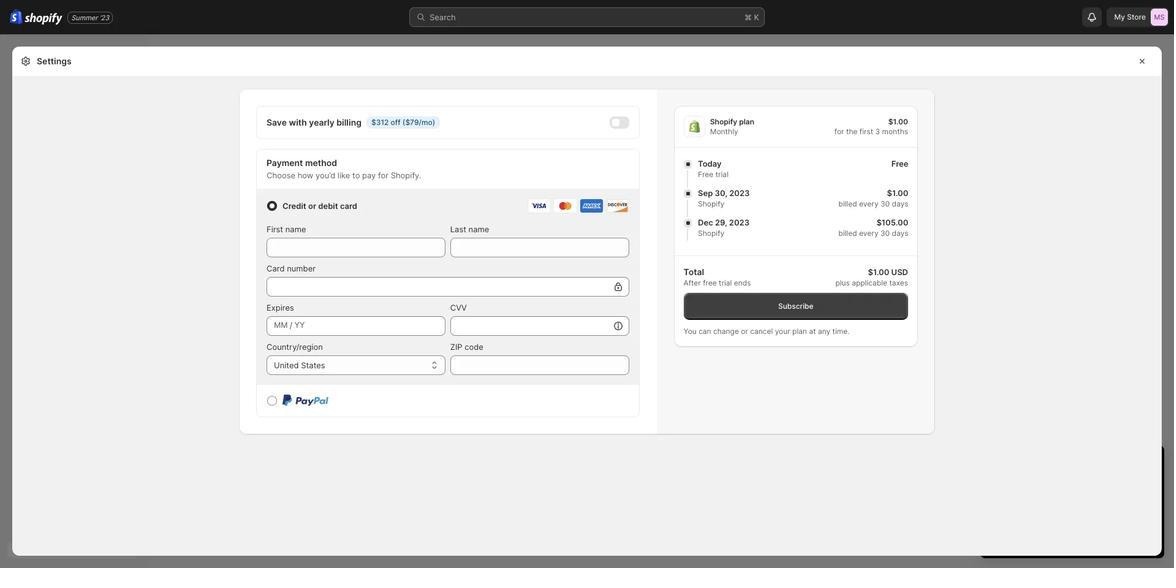Task type: locate. For each thing, give the bounding box(es) containing it.
plan
[[739, 117, 755, 126], [793, 327, 807, 336]]

1 vertical spatial $1.00
[[887, 188, 908, 198]]

today free trial
[[698, 159, 729, 179]]

30
[[881, 199, 890, 208], [881, 229, 890, 238]]

name right first at top
[[285, 224, 306, 234]]

or left debit
[[308, 201, 316, 211]]

1 horizontal spatial name
[[469, 224, 489, 234]]

($79/mo)
[[403, 118, 435, 127]]

shopify
[[710, 117, 738, 126], [698, 199, 724, 208], [698, 229, 724, 238]]

1 every from the top
[[859, 199, 878, 208]]

trial down the today
[[715, 170, 729, 179]]

0 horizontal spatial plan
[[739, 117, 755, 126]]

dialog
[[1167, 47, 1174, 556]]

30,
[[715, 188, 727, 198]]

2 name from the left
[[469, 224, 489, 234]]

$312
[[371, 118, 389, 127]]

usd
[[892, 267, 908, 277]]

0 horizontal spatial free
[[698, 170, 713, 179]]

0 vertical spatial billed
[[838, 199, 857, 208]]

every up $105.00 billed every 30 days
[[859, 199, 878, 208]]

$1.00 up months
[[889, 117, 908, 126]]

free inside today free trial
[[698, 170, 713, 179]]

free
[[891, 159, 908, 169], [698, 170, 713, 179]]

days for $1.00
[[892, 199, 908, 208]]

first
[[267, 224, 283, 234]]

1 vertical spatial shopify
[[698, 199, 724, 208]]

0 vertical spatial $1.00
[[889, 117, 908, 126]]

to
[[352, 170, 360, 180]]

credit or debit card
[[283, 201, 357, 211]]

free down the today
[[698, 170, 713, 179]]

1 vertical spatial trial
[[719, 278, 732, 287]]

1 vertical spatial or
[[741, 327, 748, 336]]

subscribe
[[778, 302, 814, 311]]

0 vertical spatial days
[[892, 199, 908, 208]]

2023 inside sep 30, 2023 shopify
[[729, 188, 750, 198]]

name right last
[[469, 224, 489, 234]]

dec 29, 2023 shopify
[[698, 218, 749, 238]]

billed down the '$1.00 billed every 30 days'
[[838, 229, 857, 238]]

days down $105.00
[[892, 229, 908, 238]]

0 vertical spatial shopify
[[710, 117, 738, 126]]

0 vertical spatial free
[[891, 159, 908, 169]]

2 vertical spatial $1.00
[[868, 267, 890, 277]]

1 2023 from the top
[[729, 188, 750, 198]]

billed
[[838, 199, 857, 208], [838, 229, 857, 238]]

$1.00 up $105.00
[[887, 188, 908, 198]]

1 vertical spatial billed
[[838, 229, 857, 238]]

2 billed from the top
[[838, 229, 857, 238]]

days
[[892, 199, 908, 208], [892, 229, 908, 238]]

shopify image left monthly
[[684, 116, 705, 137]]

shopify inside dec 29, 2023 shopify
[[698, 229, 724, 238]]

$1.00 inside the '$1.00 billed every 30 days'
[[887, 188, 908, 198]]

summer '23 link
[[68, 11, 113, 24]]

2 2023 from the top
[[729, 218, 749, 227]]

you can change or cancel your plan at any time.
[[684, 327, 850, 336]]

discover image
[[606, 199, 629, 213]]

1 horizontal spatial plan
[[793, 327, 807, 336]]

every inside $105.00 billed every 30 days
[[859, 229, 878, 238]]

shopify image
[[25, 13, 63, 25], [684, 116, 705, 137]]

0 horizontal spatial name
[[285, 224, 306, 234]]

every down $105.00
[[859, 229, 878, 238]]

sep
[[698, 188, 713, 198]]

trial right the free
[[719, 278, 732, 287]]

$312 off ($79/mo)
[[371, 118, 435, 127]]

visa image
[[528, 199, 551, 213]]

days inside $105.00 billed every 30 days
[[892, 229, 908, 238]]

Last name text field
[[450, 238, 629, 257]]

30 for $105.00
[[881, 229, 890, 238]]

$1.00 inside $1.00 usd plus applicable taxes
[[868, 267, 890, 277]]

store
[[1127, 12, 1146, 21]]

1 vertical spatial days
[[892, 229, 908, 238]]

every inside the '$1.00 billed every 30 days'
[[859, 199, 878, 208]]

2023
[[729, 188, 750, 198], [729, 218, 749, 227]]

my store
[[1115, 12, 1146, 21]]

summer
[[71, 13, 98, 22]]

1 vertical spatial free
[[698, 170, 713, 179]]

the
[[846, 127, 858, 136]]

2 30 from the top
[[881, 229, 890, 238]]

at
[[809, 327, 816, 336]]

total
[[684, 267, 704, 277]]

0 vertical spatial every
[[859, 199, 878, 208]]

1 horizontal spatial for
[[835, 127, 844, 136]]

zip code
[[450, 342, 484, 352]]

0 horizontal spatial shopify image
[[25, 13, 63, 25]]

ends
[[734, 278, 751, 287]]

2 days from the top
[[892, 229, 908, 238]]

1 horizontal spatial or
[[741, 327, 748, 336]]

⌘
[[745, 12, 752, 22]]

$1.00
[[889, 117, 908, 126], [887, 188, 908, 198], [868, 267, 890, 277]]

'23
[[100, 13, 109, 22]]

1 billed from the top
[[838, 199, 857, 208]]

shopify plan
[[710, 117, 755, 126]]

first name
[[267, 224, 306, 234]]

2 vertical spatial shopify
[[698, 229, 724, 238]]

for left the the
[[835, 127, 844, 136]]

2023 right "29,"
[[729, 218, 749, 227]]

today
[[698, 159, 721, 169]]

name
[[285, 224, 306, 234], [469, 224, 489, 234]]

1 30 from the top
[[881, 199, 890, 208]]

free down months
[[891, 159, 908, 169]]

0 horizontal spatial for
[[378, 170, 389, 180]]

after
[[684, 278, 701, 287]]

or left cancel
[[741, 327, 748, 336]]

number
[[287, 264, 316, 273]]

$1.00 usd plus applicable taxes
[[836, 267, 908, 287]]

shopify for 30,
[[698, 199, 724, 208]]

1 vertical spatial 30
[[881, 229, 890, 238]]

you
[[684, 327, 697, 336]]

trial
[[715, 170, 729, 179], [719, 278, 732, 287]]

total after free trial ends
[[684, 267, 751, 287]]

monthly
[[710, 127, 738, 136]]

2 every from the top
[[859, 229, 878, 238]]

country/region
[[267, 342, 323, 352]]

0 vertical spatial 30
[[881, 199, 890, 208]]

billed inside $105.00 billed every 30 days
[[838, 229, 857, 238]]

united states
[[274, 360, 325, 370]]

shopify up monthly
[[710, 117, 738, 126]]

shopify inside sep 30, 2023 shopify
[[698, 199, 724, 208]]

1 name from the left
[[285, 224, 306, 234]]

30 inside $105.00 billed every 30 days
[[881, 229, 890, 238]]

1 vertical spatial shopify image
[[684, 116, 705, 137]]

paypal image
[[283, 395, 329, 407]]

days inside the '$1.00 billed every 30 days'
[[892, 199, 908, 208]]

1 days from the top
[[892, 199, 908, 208]]

days for $105.00
[[892, 229, 908, 238]]

0 horizontal spatial or
[[308, 201, 316, 211]]

1 vertical spatial 2023
[[729, 218, 749, 227]]

$1.00 up applicable
[[868, 267, 890, 277]]

pay
[[362, 170, 376, 180]]

shopify down sep
[[698, 199, 724, 208]]

trial inside today free trial
[[715, 170, 729, 179]]

shopify image right shopify icon
[[25, 13, 63, 25]]

for
[[835, 127, 844, 136], [378, 170, 389, 180]]

30 inside the '$1.00 billed every 30 days'
[[881, 199, 890, 208]]

change
[[713, 327, 739, 336]]

1 vertical spatial for
[[378, 170, 389, 180]]

2023 right 30,
[[729, 188, 750, 198]]

30 up $105.00
[[881, 199, 890, 208]]

every
[[859, 199, 878, 208], [859, 229, 878, 238]]

search
[[430, 12, 456, 22]]

billed inside the '$1.00 billed every 30 days'
[[838, 199, 857, 208]]

1 vertical spatial every
[[859, 229, 878, 238]]

shopify image
[[10, 9, 23, 25]]

card
[[340, 201, 357, 211]]

days up $105.00
[[892, 199, 908, 208]]

0 vertical spatial trial
[[715, 170, 729, 179]]

30 down $105.00
[[881, 229, 890, 238]]

shopify down dec
[[698, 229, 724, 238]]

with
[[289, 117, 307, 127]]

or
[[308, 201, 316, 211], [741, 327, 748, 336]]

billed up $105.00 billed every 30 days
[[838, 199, 857, 208]]

expires
[[267, 303, 294, 313]]

save
[[267, 117, 287, 127]]

30 for $1.00
[[881, 199, 890, 208]]

2023 for dec 29, 2023
[[729, 218, 749, 227]]

2023 inside dec 29, 2023 shopify
[[729, 218, 749, 227]]

billing
[[337, 117, 362, 127]]

0 vertical spatial 2023
[[729, 188, 750, 198]]

for right pay
[[378, 170, 389, 180]]



Task type: vqa. For each thing, say whether or not it's contained in the screenshot.
Home's 'home'
no



Task type: describe. For each thing, give the bounding box(es) containing it.
you'd
[[316, 170, 335, 180]]

trial inside the "total after free trial ends"
[[719, 278, 732, 287]]

months
[[882, 127, 908, 136]]

choose
[[267, 170, 295, 180]]

1 vertical spatial plan
[[793, 327, 807, 336]]

settings dialog
[[0, 0, 1162, 556]]

cancel
[[750, 327, 773, 336]]

like
[[338, 170, 350, 180]]

$1.00 for total
[[868, 267, 890, 277]]

payment method choose how you'd like to pay for shopify.
[[267, 158, 421, 180]]

0 vertical spatial shopify image
[[25, 13, 63, 25]]

first
[[860, 127, 874, 136]]

settings
[[37, 56, 72, 66]]

states
[[301, 360, 325, 370]]

off
[[391, 118, 401, 127]]

last
[[450, 224, 466, 234]]

free
[[703, 278, 717, 287]]

name for last name
[[469, 224, 489, 234]]

3
[[876, 127, 880, 136]]

billed for $1.00
[[838, 199, 857, 208]]

ZIP code text field
[[450, 356, 629, 375]]

method
[[305, 158, 337, 168]]

code
[[465, 342, 484, 352]]

dec
[[698, 218, 713, 227]]

$1.00 billed every 30 days
[[838, 188, 908, 208]]

name for first name
[[285, 224, 306, 234]]

my
[[1115, 12, 1125, 21]]

billed for $105.00
[[838, 229, 857, 238]]

k
[[754, 12, 759, 22]]

plus
[[836, 278, 850, 287]]

any
[[818, 327, 831, 336]]

last name
[[450, 224, 489, 234]]

0 vertical spatial or
[[308, 201, 316, 211]]

time.
[[833, 327, 850, 336]]

payment
[[267, 158, 303, 168]]

1 horizontal spatial free
[[891, 159, 908, 169]]

First name text field
[[267, 238, 445, 257]]

sep 30, 2023 shopify
[[698, 188, 750, 208]]

every for $1.00
[[859, 199, 878, 208]]

1 day left in your trial element
[[981, 477, 1165, 558]]

debit
[[318, 201, 338, 211]]

taxes
[[890, 278, 908, 287]]

$1.00 for sep 30, 2023
[[887, 188, 908, 198]]

subscribe button
[[684, 293, 908, 320]]

every for $105.00
[[859, 229, 878, 238]]

cvv
[[450, 303, 467, 313]]

⌘ k
[[745, 12, 759, 22]]

29,
[[715, 218, 727, 227]]

yearly
[[309, 117, 335, 127]]

2023 for sep 30, 2023
[[729, 188, 750, 198]]

shopify.
[[391, 170, 421, 180]]

zip
[[450, 342, 463, 352]]

$105.00
[[876, 218, 908, 227]]

american express image
[[580, 199, 603, 213]]

1 horizontal spatial shopify image
[[684, 116, 705, 137]]

card
[[267, 264, 285, 273]]

$105.00 billed every 30 days
[[838, 218, 908, 238]]

0 vertical spatial for
[[835, 127, 844, 136]]

applicable
[[852, 278, 888, 287]]

how
[[298, 170, 313, 180]]

can
[[699, 327, 711, 336]]

for the first 3 months
[[835, 127, 908, 136]]

summer '23
[[71, 13, 109, 22]]

0 vertical spatial plan
[[739, 117, 755, 126]]

your
[[775, 327, 791, 336]]

my store image
[[1151, 9, 1168, 26]]

united
[[274, 360, 299, 370]]

save with yearly billing
[[267, 117, 362, 127]]

shopify for 29,
[[698, 229, 724, 238]]

card number
[[267, 264, 316, 273]]

for inside payment method choose how you'd like to pay for shopify.
[[378, 170, 389, 180]]

mastercard image
[[554, 199, 577, 213]]

credit
[[283, 201, 306, 211]]



